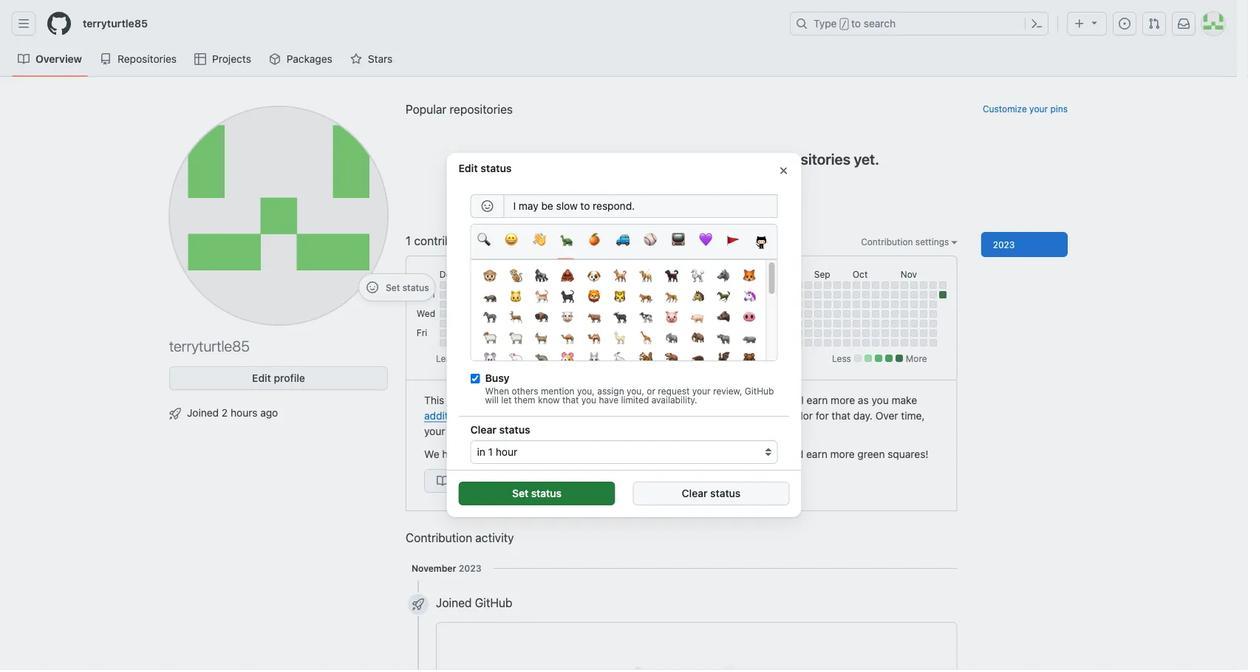 Task type: vqa. For each thing, say whether or not it's contained in the screenshot.
🔍
yes



Task type: locate. For each thing, give the bounding box(es) containing it.
edit down popular repositories
[[459, 162, 478, 175]]

more inside . more contributions means a higher contrast square color for that day. over time, your chart might start looking
[[543, 410, 567, 422]]

0 vertical spatial clear
[[471, 424, 497, 436]]

🐮
[[561, 311, 571, 325]]

clear status down we have a quick guide that will show you how to create your first repository and earn more green squares!
[[682, 488, 741, 500]]

edit left profile
[[252, 372, 271, 385]]

github right review,
[[745, 386, 774, 396]]

repositories left yet.
[[770, 150, 851, 167]]

customize your pins
[[983, 104, 1068, 114]]

0 vertical spatial to
[[852, 17, 861, 30]]

💜
[[700, 233, 710, 247]]

set status button
[[365, 280, 429, 295], [459, 482, 616, 506]]

book image inside read the hello world guide link
[[437, 475, 449, 487]]

1 vertical spatial contribution
[[406, 531, 473, 545]]

1 horizontal spatial contribution
[[482, 394, 543, 406]]

1 horizontal spatial book image
[[437, 475, 449, 487]]

contribution settings button
[[862, 235, 958, 248]]

more down graph
[[543, 410, 567, 422]]

0 horizontal spatial and
[[759, 394, 776, 406]]

1 vertical spatial will
[[556, 448, 571, 460]]

projects
[[212, 53, 251, 65]]

joined for joined github
[[436, 596, 472, 610]]

1 vertical spatial set
[[512, 488, 529, 500]]

book image left read
[[437, 475, 449, 487]]

0 vertical spatial have
[[662, 150, 694, 167]]

🐮 button
[[555, 308, 579, 328]]

0 horizontal spatial is
[[447, 394, 455, 406]]

guide down "start" in the left of the page
[[505, 448, 531, 460]]

contribution inside popup button
[[862, 237, 914, 247]]

popular
[[406, 102, 447, 116]]

0 vertical spatial for
[[672, 394, 685, 406]]

🐁 button
[[503, 349, 527, 370]]

1 vertical spatial more
[[831, 448, 855, 460]]

🐻
[[743, 352, 753, 366]]

grid
[[415, 265, 949, 349]]

over
[[876, 410, 899, 422]]

your left pins
[[1030, 104, 1049, 114]]

rocket image
[[169, 408, 181, 420], [413, 599, 424, 611]]

1 horizontal spatial terryturtle85
[[169, 337, 250, 355]]

0 vertical spatial more
[[831, 394, 856, 406]]

rocket image left 2
[[169, 408, 181, 420]]

1 horizontal spatial you,
[[627, 386, 645, 396]]

edit
[[459, 162, 478, 175], [252, 372, 271, 385]]

1       contribution         in the last year
[[406, 234, 560, 248]]

1 horizontal spatial 2023
[[994, 240, 1015, 250]]

green
[[858, 448, 885, 460]]

have right we at the left bottom of the page
[[442, 448, 465, 460]]

joined left 2
[[187, 407, 219, 419]]

for
[[672, 394, 685, 406], [816, 410, 829, 422]]

more inside this is your contribution graph . your first square is for joining github and you'll earn more as you make additional contributions
[[831, 394, 856, 406]]

apr
[[603, 269, 618, 280]]

edit inside edit profile button
[[252, 372, 271, 385]]

🦛 button
[[737, 328, 760, 349]]

contribution up nov
[[862, 237, 914, 247]]

0 horizontal spatial square
[[626, 394, 659, 406]]

1 horizontal spatial clear status
[[682, 488, 741, 500]]

how left create
[[622, 448, 641, 460]]

1 vertical spatial edit
[[252, 372, 271, 385]]

1 vertical spatial square
[[754, 410, 787, 422]]

set
[[386, 282, 400, 293], [512, 488, 529, 500]]

2 vertical spatial have
[[442, 448, 465, 460]]

cell
[[440, 282, 447, 289], [469, 282, 476, 289], [478, 282, 486, 289], [488, 282, 495, 289], [498, 282, 505, 289], [507, 282, 515, 289], [517, 282, 524, 289], [536, 282, 543, 289], [546, 282, 553, 289], [555, 282, 563, 289], [565, 282, 572, 289], [574, 282, 582, 289], [584, 282, 591, 289], [594, 282, 601, 289], [603, 282, 611, 289], [613, 282, 620, 289], [622, 282, 630, 289], [632, 282, 639, 289], [642, 282, 649, 289], [651, 282, 659, 289], [661, 282, 668, 289], [671, 282, 678, 289], [680, 282, 688, 289], [690, 282, 697, 289], [699, 282, 707, 289], [719, 282, 726, 289], [728, 282, 736, 289], [738, 282, 745, 289], [747, 282, 755, 289], [767, 282, 774, 289], [776, 282, 784, 289], [796, 282, 803, 289], [805, 282, 813, 289], [815, 282, 822, 289], [824, 282, 832, 289], [834, 282, 841, 289], [844, 282, 851, 289], [853, 282, 861, 289], [863, 282, 870, 289], [872, 282, 880, 289], [882, 282, 889, 289], [892, 282, 899, 289], [901, 282, 909, 289], [911, 282, 918, 289], [920, 282, 928, 289], [930, 282, 937, 289], [940, 282, 947, 289], [440, 291, 447, 299], [469, 291, 476, 299], [478, 291, 486, 299], [488, 291, 495, 299], [498, 291, 505, 299], [507, 291, 515, 299], [517, 291, 524, 299], [526, 291, 534, 299], [536, 291, 543, 299], [546, 291, 553, 299], [555, 291, 563, 299], [565, 291, 572, 299], [574, 291, 582, 299], [584, 291, 591, 299], [594, 291, 601, 299], [613, 291, 620, 299], [622, 291, 630, 299], [632, 291, 639, 299], [642, 291, 649, 299], [651, 291, 659, 299], [661, 291, 668, 299], [671, 291, 678, 299], [680, 291, 688, 299], [690, 291, 697, 299], [699, 291, 707, 299], [709, 291, 716, 299], [719, 291, 726, 299], [728, 291, 736, 299], [738, 291, 745, 299], [747, 291, 755, 299], [767, 291, 774, 299], [776, 291, 784, 299], [796, 291, 803, 299], [805, 291, 813, 299], [815, 291, 822, 299], [824, 291, 832, 299], [834, 291, 841, 299], [844, 291, 851, 299], [853, 291, 861, 299], [863, 291, 870, 299], [872, 291, 880, 299], [882, 291, 889, 299], [892, 291, 899, 299], [901, 291, 909, 299], [911, 291, 918, 299], [920, 291, 928, 299], [930, 291, 937, 299], [940, 291, 947, 299], [440, 301, 447, 308], [449, 301, 457, 308], [469, 301, 476, 308], [478, 301, 486, 308], [488, 301, 495, 308], [498, 301, 505, 308], [507, 301, 515, 308], [517, 301, 524, 308], [526, 301, 534, 308], [536, 301, 543, 308], [546, 301, 553, 308], [565, 301, 572, 308], [574, 301, 582, 308], [584, 301, 591, 308], [594, 301, 601, 308], [613, 301, 620, 308], [622, 301, 630, 308], [632, 301, 639, 308], [642, 301, 649, 308], [651, 301, 659, 308], [661, 301, 668, 308], [671, 301, 678, 308], [680, 301, 688, 308], [690, 301, 697, 308], [699, 301, 707, 308], [719, 301, 726, 308], [728, 301, 736, 308], [738, 301, 745, 308], [747, 301, 755, 308], [767, 301, 774, 308], [776, 301, 784, 308], [796, 301, 803, 308], [805, 301, 813, 308], [815, 301, 822, 308], [824, 301, 832, 308], [834, 301, 841, 308], [844, 301, 851, 308], [853, 301, 861, 308], [863, 301, 870, 308], [872, 301, 880, 308], [882, 301, 889, 308], [892, 301, 899, 308], [901, 301, 909, 308], [911, 301, 918, 308], [920, 301, 928, 308], [930, 301, 937, 308], [440, 311, 447, 318], [449, 311, 457, 318], [469, 311, 476, 318], [478, 311, 486, 318], [488, 311, 495, 318], [498, 311, 505, 318], [507, 311, 515, 318], [517, 311, 524, 318], [526, 311, 534, 318], [536, 311, 543, 318], [546, 311, 553, 318], [555, 311, 563, 318], [565, 311, 572, 318], [574, 311, 582, 318], [584, 311, 591, 318], [594, 311, 601, 318], [603, 311, 611, 318], [613, 311, 620, 318], [622, 311, 630, 318], [632, 311, 639, 318], [642, 311, 649, 318], [651, 311, 659, 318], [661, 311, 668, 318], [671, 311, 678, 318], [680, 311, 688, 318], [690, 311, 697, 318], [699, 311, 707, 318], [719, 311, 726, 318], [728, 311, 736, 318], [738, 311, 745, 318], [747, 311, 755, 318], [757, 311, 764, 318], [767, 311, 774, 318], [776, 311, 784, 318], [796, 311, 803, 318], [805, 311, 813, 318], [815, 311, 822, 318], [824, 311, 832, 318], [834, 311, 841, 318], [844, 311, 851, 318], [853, 311, 861, 318], [863, 311, 870, 318], [872, 311, 880, 318], [882, 311, 889, 318], [892, 311, 899, 318], [901, 311, 909, 318], [911, 311, 918, 318], [920, 311, 928, 318], [930, 311, 937, 318], [440, 320, 447, 328], [449, 320, 457, 328], [469, 320, 476, 328], [488, 320, 495, 328], [507, 320, 515, 328], [517, 320, 524, 328], [526, 320, 534, 328], [536, 320, 543, 328], [546, 320, 553, 328], [555, 320, 563, 328], [565, 320, 572, 328], [574, 320, 582, 328], [584, 320, 591, 328], [594, 320, 601, 328], [613, 320, 620, 328], [622, 320, 630, 328], [642, 320, 649, 328], [651, 320, 659, 328], [661, 320, 668, 328], [671, 320, 678, 328], [680, 320, 688, 328], [690, 320, 697, 328], [699, 320, 707, 328], [709, 320, 716, 328], [719, 320, 726, 328], [728, 320, 736, 328], [738, 320, 745, 328], [747, 320, 755, 328], [767, 320, 774, 328], [776, 320, 784, 328], [796, 320, 803, 328], [805, 320, 813, 328], [815, 320, 822, 328], [824, 320, 832, 328], [834, 320, 841, 328], [844, 320, 851, 328], [853, 320, 861, 328], [863, 320, 870, 328], [872, 320, 880, 328], [882, 320, 889, 328], [892, 320, 899, 328], [901, 320, 909, 328], [911, 320, 918, 328], [920, 320, 928, 328], [930, 320, 937, 328], [440, 330, 447, 337], [449, 330, 457, 337], [469, 330, 476, 337], [478, 330, 486, 337], [488, 330, 495, 337], [498, 330, 505, 337], [507, 330, 515, 337], [517, 330, 524, 337], [526, 330, 534, 337], [536, 330, 543, 337], [546, 330, 553, 337], [555, 330, 563, 337], [565, 330, 572, 337], [584, 330, 591, 337], [594, 330, 601, 337], [603, 330, 611, 337], [613, 330, 620, 337], [622, 330, 630, 337], [632, 330, 639, 337], [642, 330, 649, 337], [651, 330, 659, 337], [661, 330, 668, 337], [671, 330, 678, 337], [690, 330, 697, 337], [699, 330, 707, 337], [719, 330, 726, 337], [728, 330, 736, 337], [747, 330, 755, 337], [767, 330, 774, 337], [776, 330, 784, 337], [796, 330, 803, 337], [805, 330, 813, 337], [815, 330, 822, 337], [824, 330, 832, 337], [834, 330, 841, 337], [844, 330, 851, 337], [853, 330, 861, 337], [863, 330, 870, 337], [872, 330, 880, 337], [882, 330, 889, 337], [892, 330, 899, 337], [901, 330, 909, 337], [911, 330, 918, 337], [920, 330, 928, 337], [930, 330, 937, 337], [440, 339, 447, 347], [469, 339, 476, 347], [478, 339, 486, 347], [488, 339, 495, 347], [498, 339, 505, 347], [507, 339, 515, 347], [517, 339, 524, 347], [526, 339, 534, 347], [536, 339, 543, 347], [546, 339, 553, 347], [555, 339, 563, 347], [565, 339, 572, 347], [574, 339, 582, 347], [584, 339, 591, 347], [594, 339, 601, 347], [603, 339, 611, 347], [613, 339, 620, 347], [622, 339, 630, 347], [642, 339, 649, 347], [651, 339, 659, 347], [661, 339, 668, 347], [671, 339, 678, 347], [680, 339, 688, 347], [690, 339, 697, 347], [699, 339, 707, 347], [719, 339, 726, 347], [728, 339, 736, 347], [738, 339, 745, 347], [747, 339, 755, 347], [757, 339, 764, 347], [767, 339, 774, 347], [776, 339, 784, 347], [796, 339, 803, 347], [805, 339, 813, 347], [815, 339, 822, 347], [824, 339, 832, 347], [834, 339, 841, 347], [844, 339, 851, 347], [853, 339, 861, 347], [863, 339, 870, 347], [872, 339, 880, 347], [882, 339, 889, 347], [892, 339, 899, 347], [901, 339, 909, 347], [911, 339, 918, 347], [920, 339, 928, 347], [930, 339, 937, 347]]

🐯
[[613, 290, 623, 304]]

1 vertical spatial earn
[[807, 448, 828, 460]]

in
[[482, 234, 492, 248]]

0 vertical spatial terryturtle85
[[83, 17, 148, 30]]

0 horizontal spatial a
[[468, 448, 473, 460]]

contributions down your
[[570, 410, 633, 422]]

a left quick
[[468, 448, 473, 460]]

status down the let
[[500, 424, 531, 436]]

1 vertical spatial smiley image
[[367, 282, 379, 294]]

feb
[[526, 269, 542, 280]]

🐄
[[639, 311, 649, 325]]

you right as
[[872, 394, 889, 406]]

clear inside button
[[682, 488, 708, 500]]

set left mon
[[386, 282, 400, 293]]

ago
[[260, 407, 278, 419]]

set status button up activity
[[459, 482, 616, 506]]

this is your contribution graph . your first square is for joining github and you'll earn more as you make additional contributions
[[424, 394, 918, 422]]

Busy checkbox
[[471, 374, 480, 384]]

you, left or
[[627, 386, 645, 396]]

. left your
[[575, 394, 578, 406]]

0 horizontal spatial book image
[[18, 53, 30, 65]]

🔍 button
[[474, 231, 491, 253]]

🐈‍⬛ button
[[555, 287, 579, 308]]

1 vertical spatial the
[[479, 475, 495, 487]]

🔍
[[477, 233, 488, 247]]

status inside button
[[711, 488, 741, 500]]

0 horizontal spatial clear
[[471, 424, 497, 436]]

you left assign at the bottom of the page
[[582, 395, 597, 405]]

🐏
[[483, 332, 494, 345]]

🦧 button
[[555, 266, 579, 287]]

contribution down the busy
[[482, 394, 543, 406]]

that
[[563, 395, 579, 405], [832, 410, 851, 422], [534, 448, 553, 460]]

as
[[858, 394, 869, 406]]

🦊 🦝
[[483, 270, 753, 304]]

quick
[[476, 448, 502, 460]]

book image left overview
[[18, 53, 30, 65]]

0 vertical spatial .
[[575, 394, 578, 406]]

first inside this is your contribution graph . your first square is for joining github and you'll earn more as you make additional contributions
[[605, 394, 623, 406]]

📺 button
[[669, 231, 685, 253]]

0 vertical spatial square
[[626, 394, 659, 406]]

more up make
[[906, 353, 928, 364]]

is right or
[[662, 394, 669, 406]]

0 horizontal spatial you,
[[577, 386, 595, 396]]

0 vertical spatial set
[[386, 282, 400, 293]]

1 horizontal spatial guide
[[557, 475, 584, 487]]

0 vertical spatial book image
[[18, 53, 30, 65]]

your down additional
[[424, 425, 446, 437]]

1 vertical spatial terryturtle85
[[169, 337, 250, 355]]

contributions inside . more contributions means a higher contrast square color for that day. over time, your chart might start looking
[[570, 410, 633, 422]]

your inside . more contributions means a higher contrast square color for that day. over time, your chart might start looking
[[424, 425, 446, 437]]

. inside . more contributions means a higher contrast square color for that day. over time, your chart might start looking
[[537, 410, 540, 422]]

0 vertical spatial set status
[[386, 282, 429, 293]]

have left limited
[[599, 395, 619, 405]]

repositories right popular at the left of page
[[450, 102, 513, 116]]

clear status
[[471, 424, 531, 436], [682, 488, 741, 500]]

1 horizontal spatial a
[[670, 410, 676, 422]]

0 horizontal spatial guide
[[505, 448, 531, 460]]

contribution up dec
[[414, 234, 479, 248]]

0 vertical spatial will
[[485, 395, 499, 405]]

🐯 button
[[607, 287, 631, 308]]

2023 right settings
[[994, 240, 1015, 250]]

read the hello world guide
[[449, 475, 584, 487]]

1 vertical spatial .
[[537, 410, 540, 422]]

2 horizontal spatial have
[[662, 150, 694, 167]]

squares!
[[888, 448, 929, 460]]

is up additional
[[447, 394, 455, 406]]

and left you'll
[[759, 394, 776, 406]]

plus image
[[1074, 18, 1086, 30]]

1 horizontal spatial more
[[906, 353, 928, 364]]

1 vertical spatial joined
[[436, 596, 472, 610]]

status down world
[[532, 488, 562, 500]]

that left day.
[[832, 410, 851, 422]]

1 horizontal spatial that
[[563, 395, 579, 405]]

1 earn from the top
[[807, 394, 828, 406]]

how left 'we'
[[462, 353, 479, 364]]

rocket image down november
[[413, 599, 424, 611]]

square down you'll
[[754, 410, 787, 422]]

overview
[[35, 53, 82, 65]]

1 horizontal spatial repositories
[[770, 150, 851, 167]]

contributions down the let
[[474, 410, 537, 422]]

first left repository
[[713, 448, 732, 460]]

🐂 button
[[581, 308, 605, 328]]

color
[[789, 410, 813, 422]]

contribution up november
[[406, 531, 473, 545]]

🐹
[[561, 352, 571, 366]]

overview link
[[12, 48, 88, 70]]

you right "show" at the bottom of page
[[602, 448, 619, 460]]

sep
[[815, 269, 831, 280]]

🐵 button
[[477, 266, 501, 287]]

a down the availability.
[[670, 410, 676, 422]]

2 is from the left
[[662, 394, 669, 406]]

clear status down additional contributions 'link' at left bottom
[[471, 424, 531, 436]]

1 horizontal spatial how
[[622, 448, 641, 460]]

your inside busy when others mention you, assign you, or request your review,           github will let them know that you have limited availability.
[[693, 386, 711, 396]]

🐈 button
[[529, 287, 553, 308]]

the right read
[[479, 475, 495, 487]]

🐕‍🦺 button
[[659, 266, 683, 287]]

projects link
[[189, 48, 257, 70]]

will left "show" at the bottom of page
[[556, 448, 571, 460]]

1 horizontal spatial for
[[816, 410, 829, 422]]

1 vertical spatial clear
[[682, 488, 708, 500]]

joined down november 2023
[[436, 596, 472, 610]]

make
[[892, 394, 918, 406]]

earn inside this is your contribution graph . your first square is for joining github and you'll earn more as you make additional contributions
[[807, 394, 828, 406]]

joined
[[187, 407, 219, 419], [436, 596, 472, 610]]

terryturtle85 up repo image
[[83, 17, 148, 30]]

1 vertical spatial how
[[622, 448, 641, 460]]

0 vertical spatial edit
[[459, 162, 478, 175]]

0 vertical spatial and
[[759, 394, 776, 406]]

0 horizontal spatial smiley image
[[367, 282, 379, 294]]

that left your
[[563, 395, 579, 405]]

book image
[[18, 53, 30, 65], [437, 475, 449, 487]]

contribution inside this is your contribution graph . your first square is for joining github and you'll earn more as you make additional contributions
[[482, 394, 543, 406]]

🦇 button
[[711, 349, 735, 370]]

0 vertical spatial that
[[563, 395, 579, 405]]

2 you, from the left
[[627, 386, 645, 396]]

book image inside 'overview' "link"
[[18, 53, 30, 65]]

busy
[[485, 372, 510, 385]]

customize
[[983, 104, 1028, 114]]

square up means
[[626, 394, 659, 406]]

and
[[759, 394, 776, 406], [786, 448, 804, 460]]

set status up wed
[[386, 282, 429, 293]]

assign
[[598, 386, 625, 396]]

square
[[626, 394, 659, 406], [754, 410, 787, 422]]

set status inside 'edit status' dialog
[[512, 488, 562, 500]]

⚾
[[644, 233, 654, 247]]

status down repository
[[711, 488, 741, 500]]

2 horizontal spatial that
[[832, 410, 851, 422]]

you, left assign at the bottom of the page
[[577, 386, 595, 396]]

terryturtle85 up 2
[[169, 337, 250, 355]]

contributions down 🐐 button
[[522, 353, 578, 364]]

0 horizontal spatial edit
[[252, 372, 271, 385]]

notifications image
[[1179, 18, 1190, 30]]

clear down additional contributions 'link' at left bottom
[[471, 424, 497, 436]]

0 horizontal spatial have
[[442, 448, 465, 460]]

that inside busy when others mention you, assign you, or request your review,           github will let them know that you have limited availability.
[[563, 395, 579, 405]]

edit profile button
[[169, 367, 388, 390]]

earn up color
[[807, 394, 828, 406]]

0 horizontal spatial first
[[605, 394, 623, 406]]

guide right world
[[557, 475, 584, 487]]

0 vertical spatial joined
[[187, 407, 219, 419]]

first right your
[[605, 394, 623, 406]]

and inside this is your contribution graph . your first square is for joining github and you'll earn more as you make additional contributions
[[759, 394, 776, 406]]

0 horizontal spatial will
[[485, 395, 499, 405]]

🐿️
[[639, 352, 649, 366]]

that down 'looking'
[[534, 448, 553, 460]]

edit inside 'edit status' dialog
[[459, 162, 478, 175]]

or
[[647, 386, 656, 396]]

0 horizontal spatial how
[[462, 353, 479, 364]]

contribution
[[414, 234, 479, 248], [482, 394, 543, 406]]

🐻 button
[[737, 349, 760, 370]]

triangle down image
[[1089, 17, 1101, 28]]

🐭
[[483, 352, 494, 366]]

more left as
[[831, 394, 856, 406]]

🐰
[[587, 352, 597, 366]]

clear down we have a quick guide that will show you how to create your first repository and earn more green squares!
[[682, 488, 708, 500]]

edit profile
[[252, 372, 305, 385]]

your up higher
[[693, 386, 711, 396]]

have left any on the top
[[662, 150, 694, 167]]

🐒 button
[[503, 266, 527, 287]]

1 vertical spatial set status button
[[459, 482, 616, 506]]

show
[[574, 448, 599, 460]]

0 vertical spatial a
[[670, 410, 676, 422]]

grid containing dec
[[415, 265, 949, 349]]

1 vertical spatial clear status
[[682, 488, 741, 500]]

2 vertical spatial that
[[534, 448, 553, 460]]

🐅 button
[[633, 287, 657, 308]]

set status down world
[[512, 488, 562, 500]]

earn down color
[[807, 448, 828, 460]]

smiley image
[[482, 200, 494, 212], [367, 282, 379, 294]]

book image for 'overview' "link"
[[18, 53, 30, 65]]

set down read the hello world guide
[[512, 488, 529, 500]]

1 horizontal spatial contribution
[[862, 237, 914, 247]]

github inside busy when others mention you, assign you, or request your review,           github will let them know that you have limited availability.
[[745, 386, 774, 396]]

🐃 button
[[607, 308, 631, 328]]

contribution for contribution activity
[[406, 531, 473, 545]]

to left create
[[644, 448, 654, 460]]

for right color
[[816, 410, 829, 422]]

. up 'looking'
[[537, 410, 540, 422]]

we
[[482, 353, 494, 364]]

🐹 button
[[555, 349, 579, 370]]

2 horizontal spatial you
[[872, 394, 889, 406]]

will inside busy when others mention you, assign you, or request your review,           github will let them know that you have limited availability.
[[485, 395, 499, 405]]

1 horizontal spatial will
[[556, 448, 571, 460]]

🐭 button
[[477, 349, 501, 370]]

to right /
[[852, 17, 861, 30]]

edit status
[[459, 162, 512, 175]]

🦙 button
[[607, 328, 631, 349]]

0 vertical spatial set status button
[[365, 280, 429, 295]]

1 horizontal spatial square
[[754, 410, 787, 422]]

clear status inside button
[[682, 488, 741, 500]]

create
[[657, 448, 687, 460]]

1 horizontal spatial have
[[599, 395, 619, 405]]

🦁 button
[[581, 287, 605, 308]]

smiley image up 🔍
[[482, 200, 494, 212]]

close image
[[778, 165, 790, 177]]

the right in
[[495, 234, 512, 248]]

more left green
[[831, 448, 855, 460]]

github up the contrast
[[722, 394, 756, 406]]

set status button up wed
[[365, 280, 429, 295]]

🐑 button
[[503, 328, 527, 349]]

more
[[831, 394, 856, 406], [831, 448, 855, 460]]

0 horizontal spatial contribution
[[406, 531, 473, 545]]

repositories
[[450, 102, 513, 116], [770, 150, 851, 167]]

1 horizontal spatial to
[[852, 17, 861, 30]]

1 vertical spatial for
[[816, 410, 829, 422]]

set inside 'edit status' dialog
[[512, 488, 529, 500]]

1 horizontal spatial set status
[[512, 488, 562, 500]]

1 horizontal spatial set
[[512, 488, 529, 500]]

for up higher
[[672, 394, 685, 406]]

0 vertical spatial earn
[[807, 394, 828, 406]]

smiley image left mon
[[367, 282, 379, 294]]

and right repository
[[786, 448, 804, 460]]

your up additional contributions 'link' at left bottom
[[458, 394, 479, 406]]

🦓 button
[[477, 308, 501, 328]]

🐖 button
[[685, 308, 709, 328]]

0 horizontal spatial joined
[[187, 407, 219, 419]]

will left the let
[[485, 395, 499, 405]]

book image for read the hello world guide link
[[437, 475, 449, 487]]

🐽 🐏
[[483, 311, 753, 345]]

0 vertical spatial contribution
[[414, 234, 479, 248]]

1 horizontal spatial smiley image
[[482, 200, 494, 212]]

to
[[852, 17, 861, 30], [644, 448, 654, 460]]

0 horizontal spatial 2023
[[459, 563, 482, 574]]

0 vertical spatial contribution
[[862, 237, 914, 247]]

2023 link
[[982, 232, 1068, 257]]

star image
[[350, 53, 362, 65]]

1 vertical spatial first
[[713, 448, 732, 460]]

joined github! image
[[512, 635, 882, 671]]

0 vertical spatial how
[[462, 353, 479, 364]]

0 horizontal spatial repositories
[[450, 102, 513, 116]]

1 horizontal spatial and
[[786, 448, 804, 460]]

contribution for contribution settings
[[862, 237, 914, 247]]

🦄
[[743, 290, 753, 304]]

2023 down contribution activity in the left of the page
[[459, 563, 482, 574]]

1 horizontal spatial joined
[[436, 596, 472, 610]]



Task type: describe. For each thing, give the bounding box(es) containing it.
popular repositories
[[406, 102, 513, 116]]

have inside busy when others mention you, assign you, or request your review,           github will let them know that you have limited availability.
[[599, 395, 619, 405]]

0 vertical spatial more
[[906, 353, 928, 364]]

higher
[[679, 410, 709, 422]]

🐢 button
[[558, 231, 574, 253]]

smiley image inside set status button
[[367, 282, 379, 294]]

🐕‍🦺
[[665, 270, 675, 283]]

🦫 button
[[659, 349, 683, 370]]

hello
[[498, 475, 523, 487]]

count
[[496, 353, 520, 364]]

1 vertical spatial repositories
[[770, 150, 851, 167]]

🦍 button
[[529, 266, 553, 287]]

🐀 button
[[529, 349, 553, 370]]

last
[[515, 234, 534, 248]]

0 horizontal spatial set status button
[[365, 280, 429, 295]]

table image
[[195, 53, 206, 65]]

🐕 button
[[607, 266, 631, 287]]

0 horizontal spatial terryturtle85
[[83, 17, 148, 30]]

1
[[406, 234, 411, 248]]

you inside busy when others mention you, assign you, or request your review,           github will let them know that you have limited availability.
[[582, 395, 597, 405]]

them
[[515, 395, 536, 405]]

we
[[424, 448, 440, 460]]

your
[[580, 394, 602, 406]]

🦙
[[613, 332, 623, 345]]

when
[[485, 386, 509, 396]]

additional contributions link
[[424, 410, 537, 422]]

. inside this is your contribution graph . your first square is for joining github and you'll earn more as you make additional contributions
[[575, 394, 578, 406]]

🐎 button
[[711, 287, 735, 308]]

dec
[[440, 269, 456, 280]]

edit for edit status
[[459, 162, 478, 175]]

change your avatar image
[[169, 106, 388, 325]]

🐗 button
[[711, 308, 735, 328]]

edit status dialog
[[447, 153, 802, 535]]

joined github
[[436, 596, 513, 610]]

repository
[[735, 448, 783, 460]]

oct
[[853, 269, 868, 280]]

your right create
[[690, 448, 711, 460]]

github down november 2023
[[475, 596, 513, 610]]

you inside this is your contribution graph . your first square is for joining github and you'll earn more as you make additional contributions
[[872, 394, 889, 406]]

🐂
[[587, 311, 597, 325]]

start
[[506, 425, 528, 437]]

packages
[[287, 53, 333, 65]]

year
[[537, 234, 560, 248]]

status up wed
[[403, 282, 429, 293]]

🐺 button
[[711, 266, 735, 287]]

🐒
[[509, 270, 520, 283]]

🦝
[[483, 290, 494, 304]]

0 horizontal spatial that
[[534, 448, 553, 460]]

repo image
[[100, 53, 112, 65]]

guide for world
[[557, 475, 584, 487]]

📺
[[672, 233, 682, 247]]

🐈‍⬛
[[561, 290, 571, 304]]

activity
[[476, 531, 514, 545]]

0 vertical spatial smiley image
[[482, 200, 494, 212]]

2 earn from the top
[[807, 448, 828, 460]]

a inside . more contributions means a higher contrast square color for that day. over time, your chart might start looking
[[670, 410, 676, 422]]

world
[[525, 475, 554, 487]]

🐿️ button
[[633, 349, 657, 370]]

this
[[424, 394, 445, 406]]

1 vertical spatial to
[[644, 448, 654, 460]]

🐫 button
[[581, 328, 605, 349]]

homepage image
[[47, 12, 71, 35]]

issue opened image
[[1120, 18, 1131, 30]]

1 is from the left
[[447, 394, 455, 406]]

1 horizontal spatial first
[[713, 448, 732, 460]]

🦔
[[691, 352, 701, 366]]

🐴
[[691, 290, 701, 304]]

2
[[222, 407, 228, 419]]

0 horizontal spatial set
[[386, 282, 400, 293]]

0 horizontal spatial contribution
[[414, 234, 479, 248]]

edit for edit profile
[[252, 372, 271, 385]]

1 horizontal spatial you
[[602, 448, 619, 460]]

others
[[512, 386, 539, 396]]

1 vertical spatial 2023
[[459, 563, 482, 574]]

1 vertical spatial a
[[468, 448, 473, 460]]

0 vertical spatial repositories
[[450, 102, 513, 116]]

for inside this is your contribution graph . your first square is for joining github and you'll earn more as you make additional contributions
[[672, 394, 685, 406]]

square inside . more contributions means a higher contrast square color for that day. over time, your chart might start looking
[[754, 410, 787, 422]]

contributions inside this is your contribution graph . your first square is for joining github and you'll earn more as you make additional contributions
[[474, 410, 537, 422]]

🦄 button
[[737, 287, 760, 308]]

don't
[[623, 150, 659, 167]]

🦊 button
[[737, 266, 760, 287]]

status down popular repositories
[[481, 162, 512, 175]]

git pull request image
[[1149, 18, 1161, 30]]

1 you, from the left
[[577, 386, 595, 396]]

🐆
[[665, 290, 675, 304]]

🦇
[[717, 352, 727, 366]]

🐐 button
[[529, 328, 553, 349]]

👋
[[533, 233, 543, 247]]

🐕
[[613, 270, 623, 283]]

joined for joined 2 hours ago
[[187, 407, 219, 419]]

🐐
[[535, 332, 545, 345]]

that inside . more contributions means a higher contrast square color for that day. over time, your chart might start looking
[[832, 410, 851, 422]]

🐇
[[613, 352, 623, 366]]

type
[[814, 17, 837, 30]]

clear status button
[[633, 482, 790, 506]]

nov
[[901, 269, 918, 280]]

🦓
[[483, 311, 494, 325]]

0 vertical spatial the
[[495, 234, 512, 248]]

any
[[698, 150, 722, 167]]

0 horizontal spatial clear status
[[471, 424, 531, 436]]

0 vertical spatial 2023
[[994, 240, 1015, 250]]

🦒
[[639, 332, 649, 345]]

0 vertical spatial rocket image
[[169, 408, 181, 420]]

joining
[[688, 394, 720, 406]]

yet.
[[854, 150, 880, 167]]

for inside . more contributions means a higher contrast square color for that day. over time, your chart might start looking
[[816, 410, 829, 422]]

search
[[864, 17, 896, 30]]

settings
[[916, 237, 950, 247]]

1 vertical spatial rocket image
[[413, 599, 424, 611]]

guide for quick
[[505, 448, 531, 460]]

🚩
[[727, 233, 738, 247]]

🐺
[[717, 270, 727, 283]]

🦄 🦓
[[483, 290, 753, 325]]

🦣
[[691, 332, 701, 345]]

github inside this is your contribution graph . your first square is for joining github and you'll earn more as you make additional contributions
[[722, 394, 756, 406]]

your inside this is your contribution graph . your first square is for joining github and you'll earn more as you make additional contributions
[[458, 394, 479, 406]]

🐶
[[587, 270, 597, 283]]

learn how we count contributions link
[[436, 353, 578, 364]]

1 vertical spatial and
[[786, 448, 804, 460]]

/
[[842, 19, 847, 30]]

🐏 button
[[477, 328, 501, 349]]

package image
[[269, 53, 281, 65]]

hours
[[231, 407, 258, 419]]

🐘
[[665, 332, 675, 345]]

What's your current status? text field
[[504, 194, 778, 218]]

🦒 button
[[633, 328, 657, 349]]

🐰 button
[[581, 349, 605, 370]]

🦍
[[535, 270, 545, 283]]

public
[[725, 150, 767, 167]]

you
[[595, 150, 620, 167]]

command palette image
[[1032, 18, 1043, 30]]

🐢
[[561, 233, 571, 247]]

:octocat: image
[[755, 236, 769, 250]]

🦊
[[743, 270, 753, 283]]

square inside this is your contribution graph . your first square is for joining github and you'll earn more as you make additional contributions
[[626, 394, 659, 406]]

chart
[[448, 425, 473, 437]]

🦮 button
[[633, 266, 657, 287]]



